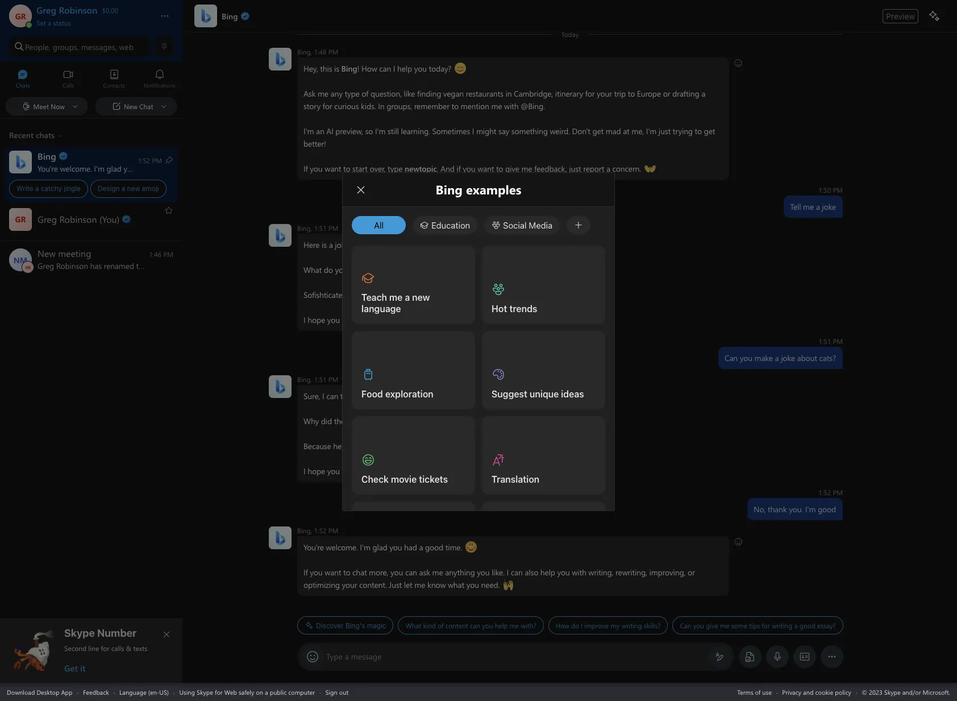 Task type: vqa. For each thing, say whether or not it's contained in the screenshot.
right with
yes



Task type: locate. For each thing, give the bounding box(es) containing it.
a right set
[[48, 18, 51, 27]]

hope inside sure, i can try to make a joke about cats. how about this one: why did the cat go to the vet? because he was feeling paw-ful. i hope you enjoyed it. do you want to hear another one?
[[308, 466, 325, 476]]

for inside skype number element
[[101, 644, 109, 653]]

check
[[362, 474, 389, 484]]

1 horizontal spatial just
[[659, 126, 671, 136]]

1 writing from the left
[[622, 621, 642, 630]]

cwl
[[352, 289, 363, 300]]

sign
[[326, 688, 338, 696]]

1 vertical spatial hope
[[308, 466, 325, 476]]

how right !
[[362, 63, 377, 74]]

about left one:
[[460, 391, 481, 401]]

1 horizontal spatial or
[[688, 567, 695, 578]]

you're down bing, 1:52 pm
[[304, 542, 324, 553]]

writing inside "button"
[[622, 621, 642, 630]]

0 horizontal spatial skype
[[64, 627, 95, 639]]

0 horizontal spatial groups,
[[53, 41, 79, 52]]

to down the say at top
[[496, 163, 503, 174]]

1 horizontal spatial how
[[443, 391, 458, 401]]

writing right my
[[622, 621, 642, 630]]

for
[[585, 88, 595, 99], [323, 101, 332, 111], [388, 239, 397, 250], [762, 621, 770, 630], [101, 644, 109, 653], [215, 688, 223, 696]]

skype number
[[64, 627, 137, 639]]

concern.
[[613, 163, 641, 174]]

what left kind
[[406, 621, 421, 630]]

write a catchy jingle
[[16, 184, 81, 193]]

for right up on the top left of page
[[388, 239, 397, 250]]

skype number element
[[10, 627, 173, 674]]

me,
[[632, 126, 644, 136]]

set
[[36, 18, 46, 27]]

1 vertical spatial give
[[706, 621, 719, 630]]

or
[[663, 88, 671, 99], [688, 567, 695, 578]]

1 bing, from the top
[[297, 47, 312, 56]]

1 horizontal spatial get
[[704, 126, 715, 136]]

exploration
[[385, 389, 434, 399]]

your inside ask me any type of question, like finding vegan restaurants in cambridge, itinerary for your trip to europe or drafting a story for curious kids. in groups, remember to mention me with @bing. i'm an ai preview, so i'm still learning. sometimes i might say something weird. don't get mad at me, i'm just trying to get better! if you want to start over, type
[[597, 88, 612, 99]]

0 horizontal spatial of
[[362, 88, 369, 99]]

2 bing, 1:51 pm from the top
[[297, 375, 338, 384]]

0 horizontal spatial is
[[322, 239, 327, 250]]

with left writing,
[[572, 567, 587, 578]]

suggest unique ideas
[[492, 389, 584, 399]]

joke right food
[[387, 391, 402, 401]]

0 vertical spatial skype
[[64, 627, 95, 639]]

1:51 up cats?
[[819, 337, 831, 346]]

this
[[320, 63, 332, 74], [483, 391, 495, 401]]

had up emoji
[[138, 163, 151, 174]]

1 horizontal spatial new
[[412, 292, 430, 302]]

writing right 'tips'
[[772, 621, 793, 630]]

0 vertical spatial just
[[659, 126, 671, 136]]

can inside sure, i can try to make a joke about cats. how about this one: why did the cat go to the vet? because he was feeling paw-ful. i hope you enjoyed it. do you want to hear another one?
[[326, 391, 338, 401]]

0 vertical spatial new
[[127, 184, 140, 193]]

do left movie
[[379, 466, 389, 476]]

0 vertical spatial 1:51
[[314, 223, 327, 233]]

get
[[593, 126, 604, 136], [704, 126, 715, 136]]

0 vertical spatial groups,
[[53, 41, 79, 52]]

0 horizontal spatial or
[[663, 88, 671, 99]]

0 horizontal spatial type
[[345, 88, 360, 99]]

1 horizontal spatial it.
[[371, 466, 377, 476]]

1:51 pm
[[819, 337, 843, 346]]

0 horizontal spatial you're welcome. i'm glad you had a good time.
[[38, 163, 198, 174]]

the
[[334, 416, 345, 426], [380, 416, 391, 426]]

1 horizontal spatial make
[[755, 353, 773, 363]]

0 horizontal spatial new
[[127, 184, 140, 193]]

with down in
[[504, 101, 519, 111]]

cats?
[[820, 353, 836, 363]]

you inside ask me any type of question, like finding vegan restaurants in cambridge, itinerary for your trip to europe or drafting a story for curious kids. in groups, remember to mention me with @bing. i'm an ai preview, so i'm still learning. sometimes i might say something weird. don't get mad at me, i'm just trying to get better! if you want to start over, type
[[310, 163, 323, 174]]

hope down because
[[308, 466, 325, 476]]

joke
[[822, 201, 836, 212], [335, 239, 349, 250], [781, 353, 795, 363], [387, 391, 402, 401]]

1 if from the top
[[304, 163, 308, 174]]

do inside sure, i can try to make a joke about cats. how about this one: why did the cat go to the vet? because he was feeling paw-ful. i hope you enjoyed it. do you want to hear another one?
[[379, 466, 389, 476]]

good inside 'button'
[[800, 621, 816, 630]]

0 horizontal spatial with
[[504, 101, 519, 111]]

desktop
[[37, 688, 59, 696]]

1 horizontal spatial do
[[379, 466, 389, 476]]

he
[[333, 441, 342, 451]]

0 vertical spatial you're
[[38, 163, 58, 174]]

get right trying
[[704, 126, 715, 136]]

joke left made
[[335, 239, 349, 250]]

new
[[127, 184, 140, 193], [412, 292, 430, 302]]

do
[[368, 314, 378, 325], [379, 466, 389, 476]]

emoji
[[142, 184, 159, 193]]

i left might
[[472, 126, 474, 136]]

for inside 'button'
[[762, 621, 770, 630]]

1 vertical spatial of
[[438, 621, 444, 630]]

how do i improve my writing skills? button
[[549, 616, 668, 635]]

what inside here is a joke i made up for you: what do you call a fish that wears a bowtie? sofishticated.
[[304, 264, 322, 275]]

give
[[505, 163, 520, 174], [706, 621, 719, 630]]

2 hope from the top
[[308, 466, 325, 476]]

writing inside 'button'
[[772, 621, 793, 630]]

sometimes
[[432, 126, 470, 136]]

1 vertical spatial do
[[571, 621, 579, 630]]

pm up did
[[329, 375, 338, 384]]

you inside button
[[482, 621, 493, 630]]

discover bing's magic
[[316, 621, 386, 630]]

1:52
[[819, 488, 831, 497], [314, 526, 327, 535]]

!
[[357, 63, 360, 74]]

a right drafting
[[702, 88, 706, 99]]

0 horizontal spatial glad
[[107, 163, 121, 174]]

1 horizontal spatial this
[[483, 391, 495, 401]]

and
[[441, 163, 455, 174]]

i right like.
[[507, 567, 509, 578]]

2 vertical spatial 1:51
[[314, 375, 327, 384]]

1 hope from the top
[[308, 314, 325, 325]]

1:52 up 'optimizing'
[[314, 526, 327, 535]]

i inside how do i improve my writing skills? "button"
[[581, 621, 583, 630]]

can
[[379, 63, 391, 74], [326, 391, 338, 401], [405, 567, 417, 578], [511, 567, 523, 578], [470, 621, 480, 630]]

me
[[318, 88, 329, 99], [491, 101, 502, 111], [522, 163, 532, 174], [803, 201, 814, 212], [389, 292, 403, 302], [432, 567, 443, 578], [415, 579, 425, 590], [510, 621, 519, 630], [720, 621, 730, 630]]

0 horizontal spatial help
[[397, 63, 412, 74]]

a right write
[[35, 184, 39, 193]]

can right "content"
[[470, 621, 480, 630]]

let
[[404, 579, 413, 590]]

anything
[[445, 567, 475, 578]]

if
[[457, 163, 461, 174]]

4 bing, from the top
[[297, 526, 312, 535]]

public
[[270, 688, 287, 696]]

do left the improve
[[571, 621, 579, 630]]

want inside if you want to chat more, you can ask me anything you like. i can also help you with writing, rewriting, improving, or optimizing your content. just let me know what you need.
[[325, 567, 341, 578]]

0 vertical spatial welcome.
[[60, 163, 92, 174]]

i inside ask me any type of question, like finding vegan restaurants in cambridge, itinerary for your trip to europe or drafting a story for curious kids. in groups, remember to mention me with @bing. i'm an ai preview, so i'm still learning. sometimes i might say something weird. don't get mad at me, i'm just trying to get better! if you want to start over, type
[[472, 126, 474, 136]]

2 vertical spatial help
[[495, 621, 508, 630]]

media
[[529, 220, 553, 230]]

2 horizontal spatial about
[[797, 353, 817, 363]]

1 get from the left
[[593, 126, 604, 136]]

time.
[[180, 163, 196, 174], [446, 542, 462, 553]]

a up i hope you liked it. do you want to hear another one?
[[405, 292, 410, 302]]

so
[[365, 126, 373, 136]]

0 horizontal spatial get
[[593, 126, 604, 136]]

a right type
[[345, 651, 349, 662]]

1 horizontal spatial your
[[597, 88, 612, 99]]

1 horizontal spatial had
[[404, 542, 417, 553]]

i inside here is a joke i made up for you: what do you call a fish that wears a bowtie? sofishticated.
[[351, 239, 353, 250]]

new left emoji
[[127, 184, 140, 193]]

groups, down the status
[[53, 41, 79, 52]]

you
[[414, 63, 427, 74], [124, 163, 136, 174], [310, 163, 323, 174], [463, 163, 476, 174], [335, 264, 348, 275], [327, 314, 340, 325], [380, 314, 393, 325], [740, 353, 753, 363], [327, 466, 340, 476], [391, 466, 404, 476], [390, 542, 402, 553], [310, 567, 323, 578], [391, 567, 403, 578], [477, 567, 490, 578], [557, 567, 570, 578], [467, 579, 479, 590], [482, 621, 493, 630], [693, 621, 704, 630]]

i'm left an
[[304, 126, 314, 136]]

new down wears
[[412, 292, 430, 302]]

bing, 1:51 pm for sure,
[[297, 375, 338, 384]]

1 vertical spatial help
[[541, 567, 555, 578]]

can you give me some tips for writing a good essay? button
[[673, 616, 844, 635]]

2 bing, from the top
[[297, 223, 312, 233]]

finding
[[417, 88, 441, 99]]

2 if from the top
[[304, 567, 308, 578]]

1 vertical spatial with
[[572, 567, 587, 578]]

get left mad
[[593, 126, 604, 136]]

0 horizontal spatial 1:52
[[314, 526, 327, 535]]

0 horizontal spatial what
[[304, 264, 322, 275]]

one? inside sure, i can try to make a joke about cats. how about this one: why did the cat go to the vet? because he was feeling paw-ful. i hope you enjoyed it. do you want to hear another one?
[[480, 466, 496, 476]]

what inside button
[[406, 621, 421, 630]]

2 vertical spatial of
[[755, 688, 761, 696]]

1 bing, 1:51 pm from the top
[[297, 223, 338, 233]]

me inside teach me a new language
[[389, 292, 403, 302]]

just left the report
[[569, 163, 581, 174]]

how inside "button"
[[556, 621, 570, 630]]

ask
[[304, 88, 316, 99]]

i
[[393, 63, 395, 74], [472, 126, 474, 136], [351, 239, 353, 250], [304, 314, 306, 325], [322, 391, 324, 401], [304, 466, 306, 476], [507, 567, 509, 578], [581, 621, 583, 630]]

bing, 1:51 pm for here
[[297, 223, 338, 233]]

1 horizontal spatial glad
[[373, 542, 388, 553]]

type
[[345, 88, 360, 99], [388, 163, 403, 174]]

hear right movie
[[434, 466, 449, 476]]

pm right 1:48
[[329, 47, 338, 56]]

liked
[[342, 314, 358, 325]]

0 horizontal spatial do
[[368, 314, 378, 325]]

2 writing from the left
[[772, 621, 793, 630]]

tab list
[[0, 64, 183, 96]]

i'm right so
[[375, 126, 386, 136]]

a left exploration
[[381, 391, 385, 401]]

give left feedback,
[[505, 163, 520, 174]]

1 horizontal spatial welcome.
[[326, 542, 358, 553]]

1 vertical spatial if
[[304, 567, 308, 578]]

design a new emoji
[[98, 184, 159, 193]]

it.
[[360, 314, 366, 325], [371, 466, 377, 476]]

1 the from the left
[[334, 416, 345, 426]]

1 vertical spatial or
[[688, 567, 695, 578]]

1 horizontal spatial the
[[380, 416, 391, 426]]

do down language
[[368, 314, 378, 325]]

skype up second
[[64, 627, 95, 639]]

a inside ask me any type of question, like finding vegan restaurants in cambridge, itinerary for your trip to europe or drafting a story for curious kids. in groups, remember to mention me with @bing. i'm an ai preview, so i'm still learning. sometimes i might say something weird. don't get mad at me, i'm just trying to get better! if you want to start over, type
[[702, 88, 706, 99]]

call
[[350, 264, 361, 275]]

can inside 'button'
[[680, 621, 692, 630]]

for right 'tips'
[[762, 621, 770, 630]]

fish
[[369, 264, 381, 275]]

using skype for web safely on a public computer
[[179, 688, 315, 696]]

1 vertical spatial how
[[443, 391, 458, 401]]

you're welcome. i'm glad you had a good time. up more,
[[304, 542, 464, 553]]

had up let
[[404, 542, 417, 553]]

you're
[[38, 163, 58, 174], [304, 542, 324, 553]]

1 vertical spatial one?
[[480, 466, 496, 476]]

hey, this is bing ! how can i help you today?
[[304, 63, 454, 74]]

0 vertical spatial this
[[320, 63, 332, 74]]

want right if at the top
[[478, 163, 494, 174]]

bing's
[[346, 621, 365, 630]]

1 horizontal spatial you're
[[304, 542, 324, 553]]

what
[[448, 579, 465, 590]]

of inside ask me any type of question, like finding vegan restaurants in cambridge, itinerary for your trip to europe or drafting a story for curious kids. in groups, remember to mention me with @bing. i'm an ai preview, so i'm still learning. sometimes i might say something weird. don't get mad at me, i'm just trying to get better! if you want to start over, type
[[362, 88, 369, 99]]

0 vertical spatial hear
[[423, 314, 438, 325]]

had
[[138, 163, 151, 174], [404, 542, 417, 553]]

just
[[389, 579, 402, 590]]

another inside sure, i can try to make a joke about cats. how about this one: why did the cat go to the vet? because he was feeling paw-ful. i hope you enjoyed it. do you want to hear another one?
[[451, 466, 477, 476]]

0 vertical spatial it.
[[360, 314, 366, 325]]

up
[[377, 239, 386, 250]]

help up like
[[397, 63, 412, 74]]

joke inside sure, i can try to make a joke about cats. how about this one: why did the cat go to the vet? because he was feeling paw-ful. i hope you enjoyed it. do you want to hear another one?
[[387, 391, 402, 401]]

1 vertical spatial you're welcome. i'm glad you had a good time.
[[304, 542, 464, 553]]

1 vertical spatial what
[[406, 621, 421, 630]]

want left "start"
[[325, 163, 341, 174]]

1:51 up here
[[314, 223, 327, 233]]

get it
[[64, 662, 85, 674]]

ful.
[[401, 441, 411, 451]]

0 horizontal spatial writing
[[622, 621, 642, 630]]

to down the vegan
[[452, 101, 459, 111]]

1 horizontal spatial do
[[571, 621, 579, 630]]

here
[[304, 239, 320, 250]]

0 vertical spatial bing, 1:51 pm
[[297, 223, 338, 233]]

i'm up design
[[94, 163, 104, 174]]

1 vertical spatial this
[[483, 391, 495, 401]]

0 vertical spatial time.
[[180, 163, 196, 174]]

why
[[304, 416, 319, 426]]

how right cats.
[[443, 391, 458, 401]]

1 vertical spatial new
[[412, 292, 430, 302]]

0 horizontal spatial you're
[[38, 163, 58, 174]]

type a message
[[326, 651, 382, 662]]

over,
[[370, 163, 386, 174]]

i left the improve
[[581, 621, 583, 630]]

in
[[506, 88, 512, 99]]

the left cat
[[334, 416, 345, 426]]

of inside button
[[438, 621, 444, 630]]

0 vertical spatial help
[[397, 63, 412, 74]]

want
[[325, 163, 341, 174], [478, 163, 494, 174], [395, 314, 411, 325], [406, 466, 423, 476], [325, 567, 341, 578]]

how right with?
[[556, 621, 570, 630]]

using skype for web safely on a public computer link
[[179, 688, 315, 696]]

just inside ask me any type of question, like finding vegan restaurants in cambridge, itinerary for your trip to europe or drafting a story for curious kids. in groups, remember to mention me with @bing. i'm an ai preview, so i'm still learning. sometimes i might say something weird. don't get mad at me, i'm just trying to get better! if you want to start over, type
[[659, 126, 671, 136]]

me left some
[[720, 621, 730, 630]]

me right let
[[415, 579, 425, 590]]

of right kind
[[438, 621, 444, 630]]

1 horizontal spatial groups,
[[387, 101, 412, 111]]

welcome.
[[60, 163, 92, 174], [326, 542, 358, 553]]

can up question,
[[379, 63, 391, 74]]

0 vertical spatial had
[[138, 163, 151, 174]]

1:51 up sure,
[[314, 375, 327, 384]]

movie
[[391, 474, 417, 484]]

1 horizontal spatial writing
[[772, 621, 793, 630]]

to right movie
[[425, 466, 432, 476]]

pm
[[329, 47, 338, 56], [833, 185, 843, 194], [329, 223, 338, 233], [833, 337, 843, 346], [329, 375, 338, 384], [833, 488, 843, 497], [329, 526, 338, 535]]

help left with?
[[495, 621, 508, 630]]

0 vertical spatial do
[[324, 264, 333, 275]]

0 horizontal spatial do
[[324, 264, 333, 275]]

tips
[[750, 621, 760, 630]]

give left some
[[706, 621, 719, 630]]

how inside sure, i can try to make a joke about cats. how about this one: why did the cat go to the vet? because he was feeling paw-ful. i hope you enjoyed it. do you want to hear another one?
[[443, 391, 458, 401]]

start
[[353, 163, 368, 174]]

this left one:
[[483, 391, 495, 401]]

1 horizontal spatial help
[[495, 621, 508, 630]]

at
[[623, 126, 630, 136]]

0 horizontal spatial can
[[680, 621, 692, 630]]

for right itinerary
[[585, 88, 595, 99]]

1 vertical spatial time.
[[446, 542, 462, 553]]

sure, i can try to make a joke about cats. how about this one: why did the cat go to the vet? because he was feeling paw-ful. i hope you enjoyed it. do you want to hear another one?
[[304, 391, 511, 476]]

unique
[[530, 389, 559, 399]]

i'm up "chat"
[[360, 542, 371, 553]]

newtopic
[[405, 163, 437, 174]]

1 vertical spatial another
[[451, 466, 477, 476]]

joke down 1:50 pm
[[822, 201, 836, 212]]

1 vertical spatial can
[[680, 621, 692, 630]]

or right improving,
[[688, 567, 695, 578]]

0 horizontal spatial this
[[320, 63, 332, 74]]

is inside here is a joke i made up for you: what do you call a fish that wears a bowtie? sofishticated.
[[322, 239, 327, 250]]

1 vertical spatial glad
[[373, 542, 388, 553]]

0 vertical spatial or
[[663, 88, 671, 99]]

about left cats?
[[797, 353, 817, 363]]

0 horizontal spatial welcome.
[[60, 163, 92, 174]]

of left use at the right bottom of page
[[755, 688, 761, 696]]

1 horizontal spatial type
[[388, 163, 403, 174]]

1 vertical spatial welcome.
[[326, 542, 358, 553]]

1 vertical spatial groups,
[[387, 101, 412, 111]]

pm up cats?
[[833, 337, 843, 346]]

another right tickets
[[451, 466, 477, 476]]

discover
[[316, 621, 344, 630]]

design
[[98, 184, 120, 193]]

optimizing
[[304, 579, 340, 590]]

0 vertical spatial give
[[505, 163, 520, 174]]

privacy and cookie policy link
[[783, 688, 852, 696]]

the left vet?
[[380, 416, 391, 426]]

1:48
[[314, 47, 327, 56]]

hear down teach me a new language
[[423, 314, 438, 325]]

1 vertical spatial do
[[379, 466, 389, 476]]

0 vertical spatial is
[[334, 63, 339, 74]]

3 bing, from the top
[[297, 375, 312, 384]]

a down 1:50 on the top right
[[816, 201, 820, 212]]

it. right the 'enjoyed'
[[371, 466, 377, 476]]

1 vertical spatial bing, 1:51 pm
[[297, 375, 338, 384]]

this right hey,
[[320, 63, 332, 74]]

might
[[476, 126, 497, 136]]

2 horizontal spatial help
[[541, 567, 555, 578]]

0 vertical spatial how
[[362, 63, 377, 74]]

Type a message text field
[[327, 651, 706, 663]]

1 vertical spatial it.
[[371, 466, 377, 476]]

0 vertical spatial if
[[304, 163, 308, 174]]

pm up no, thank you. i'm good
[[833, 488, 843, 497]]

make
[[755, 353, 773, 363], [361, 391, 379, 401]]

it. inside sure, i can try to make a joke about cats. how about this one: why did the cat go to the vet? because he was feeling paw-ful. i hope you enjoyed it. do you want to hear another one?
[[371, 466, 377, 476]]

welcome. up jingle
[[60, 163, 92, 174]]



Task type: describe. For each thing, give the bounding box(es) containing it.
today?
[[429, 63, 451, 74]]

like
[[404, 88, 415, 99]]

bing
[[341, 63, 357, 74]]

thank
[[768, 504, 787, 515]]

to inside if you want to chat more, you can ask me anything you like. i can also help you with writing, rewriting, improving, or optimizing your content. just let me know what you need.
[[343, 567, 350, 578]]

an
[[316, 126, 324, 136]]

0 vertical spatial you're welcome. i'm glad you had a good time.
[[38, 163, 198, 174]]

remember
[[414, 101, 450, 111]]

0 vertical spatial 1:52
[[819, 488, 831, 497]]

go
[[359, 416, 369, 426]]

groups, inside button
[[53, 41, 79, 52]]

calls
[[111, 644, 124, 653]]

a up emoji
[[153, 163, 157, 174]]

i'm right 'you.'
[[806, 504, 816, 515]]

a inside 'button'
[[795, 621, 798, 630]]

(openhands)
[[645, 163, 687, 173]]

you inside 'button'
[[693, 621, 704, 630]]

pm left all
[[329, 223, 338, 233]]

with inside ask me any type of question, like finding vegan restaurants in cambridge, itinerary for your trip to europe or drafting a story for curious kids. in groups, remember to mention me with @bing. i'm an ai preview, so i'm still learning. sometimes i might say something weird. don't get mad at me, i'm just trying to get better! if you want to start over, type
[[504, 101, 519, 111]]

a inside button
[[48, 18, 51, 27]]

0 horizontal spatial had
[[138, 163, 151, 174]]

bing, for sure, i can try to make a joke about cats. how about this one: why did the cat go to the vet? because he was feeling paw-ful. i hope you enjoyed it. do you want to hear another one?
[[297, 375, 312, 384]]

i inside if you want to chat more, you can ask me anything you like. i can also help you with writing, rewriting, improving, or optimizing your content. just let me know what you need.
[[507, 567, 509, 578]]

because
[[304, 441, 331, 451]]

if inside if you want to chat more, you can ask me anything you like. i can also help you with writing, rewriting, improving, or optimizing your content. just let me know what you need.
[[304, 567, 308, 578]]

ideas
[[561, 389, 584, 399]]

me up know
[[432, 567, 443, 578]]

0 vertical spatial make
[[755, 353, 773, 363]]

app
[[61, 688, 72, 696]]

a up ask
[[419, 542, 423, 553]]

0 vertical spatial do
[[368, 314, 378, 325]]

can for can you give me some tips for writing a good essay?
[[680, 621, 692, 630]]

cookie
[[816, 688, 834, 696]]

i down sofishticated.
[[304, 314, 306, 325]]

1:51 for here is a joke i made up for you: what do you call a fish that wears a bowtie? sofishticated.
[[314, 223, 327, 233]]

made
[[355, 239, 375, 250]]

(en-
[[148, 688, 159, 696]]

people, groups, messages, web
[[25, 41, 134, 52]]

0 vertical spatial another
[[440, 314, 466, 325]]

mention
[[461, 101, 489, 111]]

better!
[[304, 138, 326, 149]]

can up handsinair
[[511, 567, 523, 578]]

2 horizontal spatial of
[[755, 688, 761, 696]]

trends
[[510, 303, 538, 314]]

bing, 1:48 pm
[[297, 47, 338, 56]]

bing, for you're welcome. i'm glad you had a good time.
[[297, 526, 312, 535]]

message
[[351, 651, 382, 662]]

pm right 1:50 on the top right
[[833, 185, 843, 194]]

weird.
[[550, 126, 570, 136]]

second
[[64, 644, 86, 653]]

improve
[[585, 621, 609, 630]]

food exploration
[[362, 389, 434, 399]]

write
[[16, 184, 33, 193]]

2 the from the left
[[380, 416, 391, 426]]

can inside what kind of content can you help me with? button
[[470, 621, 480, 630]]

for left web on the bottom left
[[215, 688, 223, 696]]

can you give me some tips for writing a good essay?
[[680, 621, 836, 630]]

your inside if you want to chat more, you can ask me anything you like. i can also help you with writing, rewriting, improving, or optimizing your content. just let me know what you need.
[[342, 579, 357, 590]]

kind
[[423, 621, 436, 630]]

drafting
[[673, 88, 700, 99]]

pm up 'optimizing'
[[329, 526, 338, 535]]

second line for calls & texts
[[64, 644, 148, 653]]

bing, 1:52 pm
[[297, 526, 338, 535]]

i'm right me,
[[646, 126, 657, 136]]

safely
[[239, 688, 254, 696]]

sure,
[[304, 391, 320, 401]]

a right call
[[363, 264, 367, 275]]

a inside teach me a new language
[[405, 292, 410, 302]]

bing, for hey, this is
[[297, 47, 312, 56]]

suggest
[[492, 389, 528, 399]]

to right trip
[[628, 88, 635, 99]]

ai
[[327, 126, 334, 136]]

no,
[[754, 504, 766, 515]]

me left feedback,
[[522, 163, 532, 174]]

1 horizontal spatial about
[[460, 391, 481, 401]]

tell me a joke
[[790, 201, 836, 212]]

1 vertical spatial type
[[388, 163, 403, 174]]

sign out link
[[326, 688, 349, 696]]

need.
[[481, 579, 500, 590]]

download desktop app link
[[7, 688, 72, 696]]

bing, for here is a joke i made up for you: what do you call a fish that wears a bowtie? sofishticated.
[[297, 223, 312, 233]]

a right "on"
[[265, 688, 268, 696]]

cat
[[347, 416, 357, 426]]

groups, inside ask me any type of question, like finding vegan restaurants in cambridge, itinerary for your trip to europe or drafting a story for curious kids. in groups, remember to mention me with @bing. i'm an ai preview, so i'm still learning. sometimes i might say something weird. don't get mad at me, i'm just trying to get better! if you want to start over, type
[[387, 101, 412, 111]]

preview
[[887, 11, 915, 21]]

can for can you make a joke about cats?
[[725, 353, 738, 363]]

language
[[119, 688, 146, 696]]

rewriting,
[[616, 567, 648, 578]]

catchy
[[41, 184, 62, 193]]

newtopic . and if you want to give me feedback, just report a concern.
[[405, 163, 644, 174]]

to right try
[[352, 391, 359, 401]]

language
[[362, 303, 401, 314]]

0 vertical spatial glad
[[107, 163, 121, 174]]

&
[[126, 644, 131, 653]]

me right tell
[[803, 201, 814, 212]]

you:
[[399, 239, 414, 250]]

vet?
[[393, 416, 406, 426]]

for right story
[[323, 101, 332, 111]]

me inside button
[[510, 621, 519, 630]]

i down because
[[304, 466, 306, 476]]

0 vertical spatial one?
[[468, 314, 485, 325]]

hey,
[[304, 63, 318, 74]]

hot trends
[[492, 303, 538, 314]]

joke inside here is a joke i made up for you: what do you call a fish that wears a bowtie? sofishticated.
[[335, 239, 349, 250]]

1 horizontal spatial you're welcome. i'm glad you had a good time.
[[304, 542, 464, 553]]

terms of use link
[[738, 688, 772, 696]]

help inside if you want to chat more, you can ask me anything you like. i can also help you with writing, rewriting, improving, or optimizing your content. just let me know what you need.
[[541, 567, 555, 578]]

1 vertical spatial 1:52
[[314, 526, 327, 535]]

make inside sure, i can try to make a joke about cats. how about this one: why did the cat go to the vet? because he was feeling paw-ful. i hope you enjoyed it. do you want to hear another one?
[[361, 391, 379, 401]]

writing,
[[589, 567, 614, 578]]

i hope you liked it. do you want to hear another one?
[[304, 314, 485, 325]]

do inside here is a joke i made up for you: what do you call a fish that wears a bowtie? sofishticated.
[[324, 264, 333, 275]]

feeling
[[359, 441, 382, 451]]

use
[[763, 688, 772, 696]]

get
[[64, 662, 78, 674]]

number
[[97, 627, 137, 639]]

can up let
[[405, 567, 417, 578]]

1 horizontal spatial time.
[[446, 542, 462, 553]]

a right here
[[329, 239, 333, 250]]

mad
[[606, 126, 621, 136]]

give inside 'can you give me some tips for writing a good essay?' 'button'
[[706, 621, 719, 630]]

like.
[[492, 567, 505, 578]]

hear inside sure, i can try to make a joke about cats. how about this one: why did the cat go to the vet? because he was feeling paw-ful. i hope you enjoyed it. do you want to hear another one?
[[434, 466, 449, 476]]

all
[[374, 220, 384, 230]]

want inside ask me any type of question, like finding vegan restaurants in cambridge, itinerary for your trip to europe or drafting a story for curious kids. in groups, remember to mention me with @bing. i'm an ai preview, so i'm still learning. sometimes i might say something weird. don't get mad at me, i'm just trying to get better! if you want to start over, type
[[325, 163, 341, 174]]

or inside if you want to chat more, you can ask me anything you like. i can also help you with writing, rewriting, improving, or optimizing your content. just let me know what you need.
[[688, 567, 695, 578]]

hot
[[492, 303, 507, 314]]

know
[[428, 579, 446, 590]]

to right go
[[371, 416, 378, 426]]

to left "start"
[[343, 163, 350, 174]]

texts
[[133, 644, 148, 653]]

with inside if you want to chat more, you can ask me anything you like. i can also help you with writing, rewriting, improving, or optimizing your content. just let me know what you need.
[[572, 567, 587, 578]]

a left cats?
[[775, 353, 779, 363]]

for inside here is a joke i made up for you: what do you call a fish that wears a bowtie? sofishticated.
[[388, 239, 397, 250]]

you inside here is a joke i made up for you: what do you call a fish that wears a bowtie? sofishticated.
[[335, 264, 348, 275]]

with?
[[521, 621, 537, 630]]

social
[[503, 220, 527, 230]]

content.
[[359, 579, 387, 590]]

me down restaurants
[[491, 101, 502, 111]]

a right design
[[122, 184, 125, 193]]

restaurants
[[466, 88, 504, 99]]

0 horizontal spatial it.
[[360, 314, 366, 325]]

want down teach me a new language
[[395, 314, 411, 325]]

to right trying
[[695, 126, 702, 136]]

or inside ask me any type of question, like finding vegan restaurants in cambridge, itinerary for your trip to europe or drafting a story for curious kids. in groups, remember to mention me with @bing. i'm an ai preview, so i'm still learning. sometimes i might say something weird. don't get mad at me, i'm just trying to get better! if you want to start over, type
[[663, 88, 671, 99]]

to down teach me a new language
[[414, 314, 421, 325]]

1 horizontal spatial skype
[[197, 688, 213, 696]]

1 vertical spatial just
[[569, 163, 581, 174]]

0 horizontal spatial about
[[404, 391, 424, 401]]

language (en-us) link
[[119, 688, 169, 696]]

joke left cats?
[[781, 353, 795, 363]]

i right sure,
[[322, 391, 324, 401]]

education
[[432, 220, 470, 230]]

in
[[378, 101, 385, 111]]

help inside button
[[495, 621, 508, 630]]

bowtie?
[[426, 264, 453, 275]]

feedback,
[[534, 163, 567, 174]]

also
[[525, 567, 539, 578]]

it
[[80, 662, 85, 674]]

vegan
[[443, 88, 464, 99]]

1:52 pm
[[819, 488, 843, 497]]

a right wears
[[420, 264, 424, 275]]

this inside sure, i can try to make a joke about cats. how about this one: why did the cat go to the vet? because he was feeling paw-ful. i hope you enjoyed it. do you want to hear another one?
[[483, 391, 495, 401]]

translation
[[492, 474, 540, 484]]

question,
[[371, 88, 402, 99]]

sofishticated.
[[304, 289, 349, 300]]

me left any at the top of the page
[[318, 88, 329, 99]]

show more bing examples categories element
[[567, 216, 591, 234]]

chat
[[353, 567, 367, 578]]

new inside teach me a new language
[[412, 292, 430, 302]]

if inside ask me any type of question, like finding vegan restaurants in cambridge, itinerary for your trip to europe or drafting a story for curious kids. in groups, remember to mention me with @bing. i'm an ai preview, so i'm still learning. sometimes i might say something weird. don't get mad at me, i'm just trying to get better! if you want to start over, type
[[304, 163, 308, 174]]

europe
[[637, 88, 661, 99]]

2 get from the left
[[704, 126, 715, 136]]

people, groups, messages, web button
[[9, 36, 151, 57]]

0 horizontal spatial how
[[362, 63, 377, 74]]

0 horizontal spatial give
[[505, 163, 520, 174]]

do inside "button"
[[571, 621, 579, 630]]

a right the report
[[607, 163, 611, 174]]

how do i improve my writing skills?
[[556, 621, 661, 630]]

1:51 for sure, i can try to make a joke about cats. how about this one: why did the cat go to the vet? because he was feeling paw-ful. i hope you enjoyed it. do you want to hear another one?
[[314, 375, 327, 384]]

a inside sure, i can try to make a joke about cats. how about this one: why did the cat go to the vet? because he was feeling paw-ful. i hope you enjoyed it. do you want to hear another one?
[[381, 391, 385, 401]]

ask
[[419, 567, 430, 578]]

want inside sure, i can try to make a joke about cats. how about this one: why did the cat go to the vet? because he was feeling paw-ful. i hope you enjoyed it. do you want to hear another one?
[[406, 466, 423, 476]]

me inside 'button'
[[720, 621, 730, 630]]

1 horizontal spatial is
[[334, 63, 339, 74]]

terms of use
[[738, 688, 772, 696]]

i up question,
[[393, 63, 395, 74]]

1 vertical spatial 1:51
[[819, 337, 831, 346]]

teach me a new language
[[362, 292, 432, 314]]



